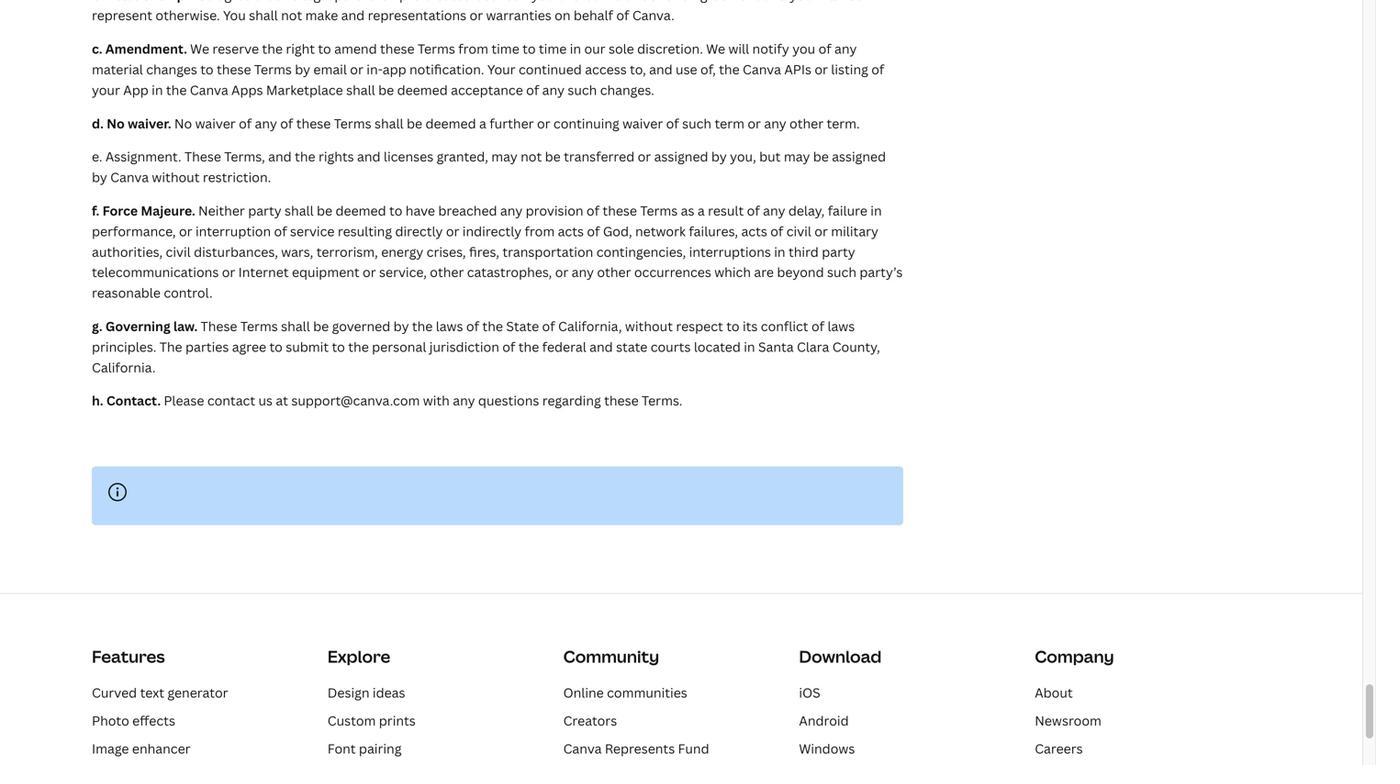 Task type: locate. For each thing, give the bounding box(es) containing it.
shall
[[249, 7, 278, 24], [346, 81, 375, 99], [375, 115, 404, 132], [285, 202, 314, 219], [281, 318, 310, 335]]

1 horizontal spatial time
[[539, 40, 567, 57]]

1 horizontal spatial may
[[784, 148, 810, 165]]

civil up the third
[[786, 223, 811, 240]]

0 vertical spatial you
[[191, 0, 214, 3]]

the left rights
[[295, 148, 315, 165]]

f. force majeure.
[[92, 202, 198, 219]]

deemed inside neither party shall be deemed to have breached any provision of these terms as a result of any delay, failure in performance, or interruption of service resulting directly or indirectly from acts of god, network failures, acts of civil or military authorities, civil disturbances, wars, terrorism, energy crises, fires, transportation contingencies, interruptions in third party telecommunications or internet equipment or service, other catastrophes, or any other occurrences which are beyond such party's reasonable control.
[[336, 202, 386, 219]]

continued
[[519, 61, 582, 78]]

0 horizontal spatial without
[[152, 169, 200, 186]]

photo
[[92, 712, 129, 730]]

1 horizontal spatial laws
[[828, 318, 855, 335]]

any right with
[[453, 392, 475, 410]]

party down military
[[822, 243, 855, 261]]

county,
[[832, 338, 880, 356]]

california,
[[558, 318, 622, 335]]

use
[[676, 61, 697, 78]]

of down continued
[[526, 81, 539, 99]]

0 horizontal spatial no
[[107, 115, 125, 132]]

without
[[152, 169, 200, 186], [625, 318, 673, 335]]

be inside neither party shall be deemed to have breached any provision of these terms as a result of any delay, failure in performance, or interruption of service resulting directly or indirectly from acts of god, network failures, acts of civil or military authorities, civil disturbances, wars, terrorism, energy crises, fires, transportation contingencies, interruptions in third party telecommunications or internet equipment or service, other catastrophes, or any other occurrences which are beyond such party's reasonable control.
[[317, 202, 332, 219]]

terms down internet
[[240, 318, 278, 335]]

0 horizontal spatial time
[[491, 40, 519, 57]]

shall up "service" on the top left of page
[[285, 202, 314, 219]]

wars,
[[281, 243, 313, 261]]

1 horizontal spatial waiver
[[623, 115, 663, 132]]

deemed up resulting
[[336, 202, 386, 219]]

community
[[563, 646, 659, 668]]

assigned down term.
[[832, 148, 886, 165]]

0 horizontal spatial from
[[458, 40, 488, 57]]

terms up network
[[640, 202, 678, 219]]

from up transportation
[[525, 223, 555, 240]]

delay,
[[788, 202, 825, 219]]

acts up the interruptions
[[741, 223, 767, 240]]

in right app
[[152, 81, 163, 99]]

you
[[191, 0, 214, 3], [223, 7, 246, 24]]

such inside we reserve the right to amend these terms from time to time in our sole discretion. we will notify you of any material changes to these terms by email or in-app notification. your continued access to, and use of, the canva apis or listing of your app in the canva apps marketplace shall be deemed acceptance of any such changes.
[[568, 81, 597, 99]]

you up reserve
[[223, 7, 246, 24]]

these left terms.
[[604, 392, 639, 410]]

1 horizontal spatial without
[[625, 318, 673, 335]]

of down the state
[[502, 338, 515, 356]]

of up listing
[[818, 40, 831, 57]]

laws up jurisdiction
[[436, 318, 463, 335]]

terms.
[[642, 392, 682, 410]]

and inside we reserve the right to amend these terms from time to time in our sole discretion. we will notify you of any material changes to these terms by email or in-app notification. your continued access to, and use of, the canva apis or listing of your app in the canva apps marketplace shall be deemed acceptance of any such changes.
[[649, 61, 673, 78]]

in right failure
[[871, 202, 882, 219]]

waiver down changes.
[[623, 115, 663, 132]]

g.
[[92, 318, 102, 335]]

the down changes
[[166, 81, 187, 99]]

fund
[[678, 740, 709, 758]]

shall inside these terms shall be governed by the laws of the state of california, without respect to its conflict of laws principles. the parties agree to submit to the personal jurisdiction of the federal and state courts located in santa clara county, california.
[[281, 318, 310, 335]]

in-
[[367, 61, 383, 78]]

1 laws from the left
[[436, 318, 463, 335]]

fires,
[[469, 243, 499, 261]]

1 vertical spatial civil
[[166, 243, 191, 261]]

changes
[[146, 61, 197, 78]]

listing
[[831, 61, 868, 78]]

be up submit
[[313, 318, 329, 335]]

will up listing
[[816, 0, 837, 3]]

agree left that
[[217, 0, 252, 3]]

or inside 'you agree that no legal partnership is created between you and canva under this agreement and you will not represent otherwise. you shall not make and representations or warranties on behalf of canva.'
[[470, 7, 483, 24]]

e. assignment. these terms, and the rights and licenses granted, may not be transferred or assigned by you, but may be assigned by canva without restriction.
[[92, 148, 886, 186]]

such left party's on the right top
[[827, 264, 857, 281]]

1 vertical spatial these
[[201, 318, 237, 335]]

not up listing
[[840, 0, 861, 3]]

governed
[[332, 318, 390, 335]]

email
[[313, 61, 347, 78]]

1 vertical spatial such
[[682, 115, 712, 132]]

1 vertical spatial not
[[281, 7, 302, 24]]

the right of, on the right top of the page
[[719, 61, 740, 78]]

may down further at left
[[491, 148, 518, 165]]

about
[[1035, 684, 1073, 702]]

font pairing link
[[328, 740, 402, 758]]

time up your
[[491, 40, 519, 57]]

the left right
[[262, 40, 283, 57]]

submit
[[286, 338, 329, 356]]

shall inside we reserve the right to amend these terms from time to time in our sole discretion. we will notify you of any material changes to these terms by email or in-app notification. your continued access to, and use of, the canva apis or listing of your app in the canva apps marketplace shall be deemed acceptance of any such changes.
[[346, 81, 375, 99]]

represents
[[605, 740, 675, 758]]

1 horizontal spatial will
[[816, 0, 837, 3]]

a
[[479, 115, 486, 132], [698, 202, 705, 219]]

0 horizontal spatial waiver
[[195, 115, 236, 132]]

2 vertical spatial such
[[827, 264, 857, 281]]

you inside we reserve the right to amend these terms from time to time in our sole discretion. we will notify you of any material changes to these terms by email or in-app notification. your continued access to, and use of, the canva apis or listing of your app in the canva apps marketplace shall be deemed acceptance of any such changes.
[[792, 40, 815, 57]]

not down no
[[281, 7, 302, 24]]

deemed down notification.
[[397, 81, 448, 99]]

such left term
[[682, 115, 712, 132]]

to up email
[[318, 40, 331, 57]]

discretion.
[[637, 40, 703, 57]]

0 horizontal spatial you
[[191, 0, 214, 3]]

the inside e. assignment. these terms, and the rights and licenses granted, may not be transferred or assigned by you, but may be assigned by canva without restriction.
[[295, 148, 315, 165]]

app
[[383, 61, 406, 78]]

the down governed
[[348, 338, 369, 356]]

0 horizontal spatial a
[[479, 115, 486, 132]]

without inside e. assignment. these terms, and the rights and licenses granted, may not be transferred or assigned by you, but may be assigned by canva without restriction.
[[152, 169, 200, 186]]

time
[[491, 40, 519, 57], [539, 40, 567, 57]]

otherwise.
[[156, 7, 220, 24]]

0 horizontal spatial not
[[281, 7, 302, 24]]

neither party shall be deemed to have breached any provision of these terms as a result of any delay, failure in performance, or interruption of service resulting directly or indirectly from acts of god, network failures, acts of civil or military authorities, civil disturbances, wars, terrorism, energy crises, fires, transportation contingencies, interruptions in third party telecommunications or internet equipment or service, other catastrophes, or any other occurrences which are beyond such party's reasonable control.
[[92, 202, 903, 302]]

2 may from the left
[[784, 148, 810, 165]]

1 vertical spatial without
[[625, 318, 673, 335]]

1 vertical spatial agree
[[232, 338, 266, 356]]

2 laws from the left
[[828, 318, 855, 335]]

shall down that
[[249, 7, 278, 24]]

service
[[290, 223, 335, 240]]

third
[[789, 243, 819, 261]]

0 vertical spatial a
[[479, 115, 486, 132]]

time up continued
[[539, 40, 567, 57]]

1 horizontal spatial we
[[706, 40, 725, 57]]

we up changes
[[190, 40, 209, 57]]

of right provision
[[587, 202, 600, 219]]

0 horizontal spatial party
[[248, 202, 282, 219]]

without up majeure.
[[152, 169, 200, 186]]

in left "our"
[[570, 40, 581, 57]]

interruptions
[[689, 243, 771, 261]]

will inside 'you agree that no legal partnership is created between you and canva under this agreement and you will not represent otherwise. you shall not make and representations or warranties on behalf of canva.'
[[816, 0, 837, 3]]

to right changes
[[200, 61, 214, 78]]

2 we from the left
[[706, 40, 725, 57]]

have
[[406, 202, 435, 219]]

contact.
[[106, 392, 161, 410]]

beyond
[[777, 264, 824, 281]]

apps
[[231, 81, 263, 99]]

our
[[584, 40, 606, 57]]

clara
[[797, 338, 829, 356]]

design
[[328, 684, 370, 702]]

a inside neither party shall be deemed to have breached any provision of these terms as a result of any delay, failure in performance, or interruption of service resulting directly or indirectly from acts of god, network failures, acts of civil or military authorities, civil disturbances, wars, terrorism, energy crises, fires, transportation contingencies, interruptions in third party telecommunications or internet equipment or service, other catastrophes, or any other occurrences which are beyond such party's reasonable control.
[[698, 202, 705, 219]]

1 horizontal spatial acts
[[741, 223, 767, 240]]

these up god,
[[603, 202, 637, 219]]

we up of, on the right top of the page
[[706, 40, 725, 57]]

2 horizontal spatial such
[[827, 264, 857, 281]]

terms up rights
[[334, 115, 371, 132]]

shall inside 'you agree that no legal partnership is created between you and canva under this agreement and you will not represent otherwise. you shall not make and representations or warranties on behalf of canva.'
[[249, 7, 278, 24]]

0 vertical spatial deemed
[[397, 81, 448, 99]]

shall up submit
[[281, 318, 310, 335]]

1 horizontal spatial you
[[223, 7, 246, 24]]

2 acts from the left
[[741, 223, 767, 240]]

online communities
[[563, 684, 687, 702]]

these up parties
[[201, 318, 237, 335]]

other down contingencies,
[[597, 264, 631, 281]]

0 vertical spatial not
[[840, 0, 861, 3]]

and down "california,"
[[590, 338, 613, 356]]

be down the app
[[378, 81, 394, 99]]

the
[[262, 40, 283, 57], [719, 61, 740, 78], [166, 81, 187, 99], [295, 148, 315, 165], [412, 318, 433, 335], [482, 318, 503, 335], [348, 338, 369, 356], [518, 338, 539, 356]]

shall inside neither party shall be deemed to have breached any provision of these terms as a result of any delay, failure in performance, or interruption of service resulting directly or indirectly from acts of god, network failures, acts of civil or military authorities, civil disturbances, wars, terrorism, energy crises, fires, transportation contingencies, interruptions in third party telecommunications or internet equipment or service, other catastrophes, or any other occurrences which are beyond such party's reasonable control.
[[285, 202, 314, 219]]

represent
[[92, 7, 152, 24]]

terms inside these terms shall be governed by the laws of the state of california, without respect to its conflict of laws principles. the parties agree to submit to the personal jurisdiction of the federal and state courts located in santa clara county, california.
[[240, 318, 278, 335]]

2 waiver from the left
[[623, 115, 663, 132]]

of
[[616, 7, 629, 24], [818, 40, 831, 57], [871, 61, 884, 78], [526, 81, 539, 99], [239, 115, 252, 132], [280, 115, 293, 132], [666, 115, 679, 132], [587, 202, 600, 219], [747, 202, 760, 219], [274, 223, 287, 240], [587, 223, 600, 240], [770, 223, 783, 240], [466, 318, 479, 335], [542, 318, 555, 335], [812, 318, 824, 335], [502, 338, 515, 356]]

2 no from the left
[[174, 115, 192, 132]]

not down further at left
[[521, 148, 542, 165]]

0 vertical spatial these
[[185, 148, 221, 165]]

civil up "telecommunications" at the top
[[166, 243, 191, 261]]

a right as
[[698, 202, 705, 219]]

will inside we reserve the right to amend these terms from time to time in our sole discretion. we will notify you of any material changes to these terms by email or in-app notification. your continued access to, and use of, the canva apis or listing of your app in the canva apps marketplace shall be deemed acceptance of any such changes.
[[728, 40, 749, 57]]

of up wars, on the left of the page
[[274, 223, 287, 240]]

0 horizontal spatial civil
[[166, 243, 191, 261]]

is
[[411, 0, 421, 3]]

without up state
[[625, 318, 673, 335]]

restriction.
[[203, 169, 271, 186]]

the up 'personal'
[[412, 318, 433, 335]]

2 vertical spatial deemed
[[336, 202, 386, 219]]

1 vertical spatial from
[[525, 223, 555, 240]]

1 vertical spatial a
[[698, 202, 705, 219]]

communities
[[607, 684, 687, 702]]

authorities,
[[92, 243, 163, 261]]

0 horizontal spatial such
[[568, 81, 597, 99]]

canva.
[[632, 7, 674, 24]]

0 horizontal spatial assigned
[[654, 148, 708, 165]]

canva inside e. assignment. these terms, and the rights and licenses granted, may not be transferred or assigned by you, but may be assigned by canva without restriction.
[[110, 169, 149, 186]]

make
[[305, 7, 338, 24]]

internet
[[238, 264, 289, 281]]

deemed up the granted,
[[425, 115, 476, 132]]

0 horizontal spatial we
[[190, 40, 209, 57]]

generator
[[167, 684, 228, 702]]

by up 'personal'
[[394, 318, 409, 335]]

agree
[[217, 0, 252, 3], [232, 338, 266, 356]]

0 horizontal spatial laws
[[436, 318, 463, 335]]

ios
[[799, 684, 820, 702]]

you up otherwise.
[[191, 0, 214, 3]]

governing
[[105, 318, 170, 335]]

these inside e. assignment. these terms, and the rights and licenses granted, may not be transferred or assigned by you, but may be assigned by canva without restriction.
[[185, 148, 221, 165]]

by inside we reserve the right to amend these terms from time to time in our sole discretion. we will notify you of any material changes to these terms by email or in-app notification. your continued access to, and use of, the canva apis or listing of your app in the canva apps marketplace shall be deemed acceptance of any such changes.
[[295, 61, 310, 78]]

but
[[759, 148, 781, 165]]

1 horizontal spatial no
[[174, 115, 192, 132]]

0 vertical spatial agree
[[217, 0, 252, 3]]

h. contact. please contact us at support@canva.com with any questions regarding these terms.
[[92, 392, 682, 410]]

or up crises,
[[446, 223, 459, 240]]

careers link
[[1035, 740, 1083, 758]]

1 vertical spatial will
[[728, 40, 749, 57]]

1 horizontal spatial assigned
[[832, 148, 886, 165]]

no right d.
[[107, 115, 125, 132]]

california.
[[92, 359, 156, 376]]

this
[[666, 0, 689, 3]]

1 vertical spatial deemed
[[425, 115, 476, 132]]

enhancer
[[132, 740, 191, 758]]

0 vertical spatial without
[[152, 169, 200, 186]]

force
[[102, 202, 138, 219]]

1 horizontal spatial a
[[698, 202, 705, 219]]

android
[[799, 712, 849, 730]]

network
[[635, 223, 686, 240]]

0 horizontal spatial acts
[[558, 223, 584, 240]]

deemed
[[397, 81, 448, 99], [425, 115, 476, 132], [336, 202, 386, 219]]

assigned up as
[[654, 148, 708, 165]]

any down transportation
[[572, 264, 594, 281]]

0 vertical spatial such
[[568, 81, 597, 99]]

in down its
[[744, 338, 755, 356]]

agree inside 'you agree that no legal partnership is created between you and canva under this agreement and you will not represent otherwise. you shall not make and representations or warranties on behalf of canva.'
[[217, 0, 252, 3]]

waiver up terms, at the left top of the page
[[195, 115, 236, 132]]

reasonable
[[92, 284, 161, 302]]

to
[[318, 40, 331, 57], [522, 40, 536, 57], [200, 61, 214, 78], [389, 202, 402, 219], [726, 318, 740, 335], [269, 338, 283, 356], [332, 338, 345, 356]]

shall down the in-
[[346, 81, 375, 99]]

1 time from the left
[[491, 40, 519, 57]]

failures,
[[689, 223, 738, 240]]

any left delay,
[[763, 202, 785, 219]]

photo effects
[[92, 712, 175, 730]]

personal
[[372, 338, 426, 356]]

1 waiver from the left
[[195, 115, 236, 132]]

or down delay,
[[815, 223, 828, 240]]

canva down the assignment. on the top of the page
[[110, 169, 149, 186]]

these up restriction.
[[185, 148, 221, 165]]

with
[[423, 392, 450, 410]]

which
[[714, 264, 751, 281]]

0 horizontal spatial will
[[728, 40, 749, 57]]

ios link
[[799, 684, 820, 702]]

be up "service" on the top left of page
[[317, 202, 332, 219]]

from up notification.
[[458, 40, 488, 57]]

santa
[[758, 338, 794, 356]]

1 horizontal spatial not
[[521, 148, 542, 165]]

0 vertical spatial party
[[248, 202, 282, 219]]

1 horizontal spatial civil
[[786, 223, 811, 240]]

1 horizontal spatial from
[[525, 223, 555, 240]]

and down discretion.
[[649, 61, 673, 78]]

0 vertical spatial civil
[[786, 223, 811, 240]]

your
[[487, 61, 516, 78]]

1 horizontal spatial party
[[822, 243, 855, 261]]

and inside these terms shall be governed by the laws of the state of california, without respect to its conflict of laws principles. the parties agree to submit to the personal jurisdiction of the federal and state courts located in santa clara county, california.
[[590, 338, 613, 356]]

located
[[694, 338, 741, 356]]

result
[[708, 202, 744, 219]]

behalf
[[574, 7, 613, 24]]

by inside these terms shall be governed by the laws of the state of california, without respect to its conflict of laws principles. the parties agree to submit to the personal jurisdiction of the federal and state courts located in santa clara county, california.
[[394, 318, 409, 335]]

0 vertical spatial will
[[816, 0, 837, 3]]

0 vertical spatial from
[[458, 40, 488, 57]]

or down between
[[470, 7, 483, 24]]

curved
[[92, 684, 137, 702]]

to up continued
[[522, 40, 536, 57]]

and right rights
[[357, 148, 381, 165]]

0 horizontal spatial may
[[491, 148, 518, 165]]

performance,
[[92, 223, 176, 240]]

2 vertical spatial not
[[521, 148, 542, 165]]



Task type: describe. For each thing, give the bounding box(es) containing it.
or down majeure.
[[179, 223, 192, 240]]

acceptance
[[451, 81, 523, 99]]

deemed inside we reserve the right to amend these terms from time to time in our sole discretion. we will notify you of any material changes to these terms by email or in-app notification. your continued access to, and use of, the canva apis or listing of your app in the canva apps marketplace shall be deemed acceptance of any such changes.
[[397, 81, 448, 99]]

under
[[626, 0, 662, 3]]

rights
[[319, 148, 354, 165]]

c.
[[92, 40, 102, 57]]

custom
[[328, 712, 376, 730]]

be inside we reserve the right to amend these terms from time to time in our sole discretion. we will notify you of any material changes to these terms by email or in-app notification. your continued access to, and use of, the canva apis or listing of your app in the canva apps marketplace shall be deemed acceptance of any such changes.
[[378, 81, 394, 99]]

and right terms, at the left top of the page
[[268, 148, 292, 165]]

party's
[[860, 264, 903, 281]]

any down continued
[[542, 81, 565, 99]]

1 horizontal spatial other
[[597, 264, 631, 281]]

these up the app
[[380, 40, 415, 57]]

occurrences
[[634, 264, 711, 281]]

1 acts from the left
[[558, 223, 584, 240]]

or right apis
[[815, 61, 828, 78]]

between
[[475, 0, 528, 3]]

creators link
[[563, 712, 617, 730]]

of up federal
[[542, 318, 555, 335]]

courts
[[651, 338, 691, 356]]

2 horizontal spatial other
[[790, 115, 824, 132]]

curved text generator
[[92, 684, 228, 702]]

the
[[159, 338, 182, 356]]

any up the indirectly
[[500, 202, 523, 219]]

us
[[258, 392, 273, 410]]

provision
[[526, 202, 583, 219]]

canva inside 'you agree that no legal partnership is created between you and canva under this agreement and you will not represent otherwise. you shall not make and representations or warranties on behalf of canva.'
[[584, 0, 622, 3]]

term.
[[827, 115, 860, 132]]

to left its
[[726, 318, 740, 335]]

pairing
[[359, 740, 402, 758]]

of right listing
[[871, 61, 884, 78]]

of right result
[[747, 202, 760, 219]]

be down term.
[[813, 148, 829, 165]]

on
[[555, 7, 571, 24]]

of up are
[[770, 223, 783, 240]]

1 horizontal spatial such
[[682, 115, 712, 132]]

and up notify
[[763, 0, 787, 3]]

2 assigned from the left
[[832, 148, 886, 165]]

or down disturbances,
[[222, 264, 235, 281]]

created
[[424, 0, 471, 3]]

support@canva.com
[[291, 392, 420, 410]]

newsroom link
[[1035, 712, 1102, 730]]

curved text generator link
[[92, 684, 228, 702]]

and down partnership
[[341, 7, 365, 24]]

will for we
[[728, 40, 749, 57]]

without inside these terms shall be governed by the laws of the state of california, without respect to its conflict of laws principles. the parties agree to submit to the personal jurisdiction of the federal and state courts located in santa clara county, california.
[[625, 318, 673, 335]]

warranties
[[486, 7, 552, 24]]

contingencies,
[[596, 243, 686, 261]]

agreement
[[692, 0, 760, 3]]

contact
[[207, 392, 255, 410]]

of down use
[[666, 115, 679, 132]]

1 assigned from the left
[[654, 148, 708, 165]]

about link
[[1035, 684, 1073, 702]]

canva left apps on the left
[[190, 81, 228, 99]]

to down governed
[[332, 338, 345, 356]]

any up but
[[764, 115, 786, 132]]

continuing
[[553, 115, 619, 132]]

interruption
[[195, 223, 271, 240]]

be up licenses
[[407, 115, 422, 132]]

neither
[[198, 202, 245, 219]]

licenses
[[384, 148, 433, 165]]

canva down creators
[[563, 740, 602, 758]]

2 horizontal spatial not
[[840, 0, 861, 3]]

these inside these terms shall be governed by the laws of the state of california, without respect to its conflict of laws principles. the parties agree to submit to the personal jurisdiction of the federal and state courts located in santa clara county, california.
[[201, 318, 237, 335]]

these down the marketplace
[[296, 115, 331, 132]]

these inside neither party shall be deemed to have breached any provision of these terms as a result of any delay, failure in performance, or interruption of service resulting directly or indirectly from acts of god, network failures, acts of civil or military authorities, civil disturbances, wars, terrorism, energy crises, fires, transportation contingencies, interruptions in third party telecommunications or internet equipment or service, other catastrophes, or any other occurrences which are beyond such party's reasonable control.
[[603, 202, 637, 219]]

of up jurisdiction
[[466, 318, 479, 335]]

g. governing law.
[[92, 318, 201, 335]]

you,
[[730, 148, 756, 165]]

terms inside neither party shall be deemed to have breached any provision of these terms as a result of any delay, failure in performance, or interruption of service resulting directly or indirectly from acts of god, network failures, acts of civil or military authorities, civil disturbances, wars, terrorism, energy crises, fires, transportation contingencies, interruptions in third party telecommunications or internet equipment or service, other catastrophes, or any other occurrences which are beyond such party's reasonable control.
[[640, 202, 678, 219]]

canva represents fund link
[[563, 740, 709, 758]]

d. no waiver. no waiver of any of these terms shall be deemed a further or continuing waiver of such term or any other term.
[[92, 115, 860, 132]]

notify
[[752, 40, 789, 57]]

assignment.
[[105, 148, 181, 165]]

will for you
[[816, 0, 837, 3]]

or right term
[[748, 115, 761, 132]]

download
[[799, 646, 882, 668]]

regarding
[[542, 392, 601, 410]]

apis
[[784, 61, 811, 78]]

android link
[[799, 712, 849, 730]]

of up terms, at the left top of the page
[[239, 115, 252, 132]]

1 vertical spatial party
[[822, 243, 855, 261]]

terrorism,
[[316, 243, 378, 261]]

notification.
[[409, 61, 484, 78]]

from inside neither party shall be deemed to have breached any provision of these terms as a result of any delay, failure in performance, or interruption of service resulting directly or indirectly from acts of god, network failures, acts of civil or military authorities, civil disturbances, wars, terrorism, energy crises, fires, transportation contingencies, interruptions in third party telecommunications or internet equipment or service, other catastrophes, or any other occurrences which are beyond such party's reasonable control.
[[525, 223, 555, 240]]

of inside 'you agree that no legal partnership is created between you and canva under this agreement and you will not represent otherwise. you shall not make and representations or warranties on behalf of canva.'
[[616, 7, 629, 24]]

right
[[286, 40, 315, 57]]

in left the third
[[774, 243, 785, 261]]

or inside e. assignment. these terms, and the rights and licenses granted, may not be transferred or assigned by you, but may be assigned by canva without restriction.
[[638, 148, 651, 165]]

online communities link
[[563, 684, 687, 702]]

god,
[[603, 223, 632, 240]]

text
[[140, 684, 164, 702]]

1 no from the left
[[107, 115, 125, 132]]

agree inside these terms shall be governed by the laws of the state of california, without respect to its conflict of laws principles. the parties agree to submit to the personal jurisdiction of the federal and state courts located in santa clara county, california.
[[232, 338, 266, 356]]

by left you,
[[711, 148, 727, 165]]

the left the state
[[482, 318, 503, 335]]

sole
[[609, 40, 634, 57]]

be inside these terms shall be governed by the laws of the state of california, without respect to its conflict of laws principles. the parties agree to submit to the personal jurisdiction of the federal and state courts located in santa clara county, california.
[[313, 318, 329, 335]]

such inside neither party shall be deemed to have breached any provision of these terms as a result of any delay, failure in performance, or interruption of service resulting directly or indirectly from acts of god, network failures, acts of civil or military authorities, civil disturbances, wars, terrorism, energy crises, fires, transportation contingencies, interruptions in third party telecommunications or internet equipment or service, other catastrophes, or any other occurrences which are beyond such party's reasonable control.
[[827, 264, 857, 281]]

from inside we reserve the right to amend these terms from time to time in our sole discretion. we will notify you of any material changes to these terms by email or in-app notification. your continued access to, and use of, the canva apis or listing of your app in the canva apps marketplace shall be deemed acceptance of any such changes.
[[458, 40, 488, 57]]

disturbances,
[[194, 243, 278, 261]]

principles.
[[92, 338, 156, 356]]

canva represents fund
[[563, 740, 709, 758]]

be left transferred
[[545, 148, 561, 165]]

transportation
[[502, 243, 593, 261]]

these down reserve
[[217, 61, 251, 78]]

canva down notify
[[743, 61, 781, 78]]

or down terrorism,
[[363, 264, 376, 281]]

shall up licenses
[[375, 115, 404, 132]]

that
[[255, 0, 280, 3]]

1 vertical spatial you
[[223, 7, 246, 24]]

or left the in-
[[350, 61, 363, 78]]

ideas
[[373, 684, 405, 702]]

careers
[[1035, 740, 1083, 758]]

of left god,
[[587, 223, 600, 240]]

failure
[[828, 202, 867, 219]]

0 horizontal spatial other
[[430, 264, 464, 281]]

respect
[[676, 318, 723, 335]]

of down the marketplace
[[280, 115, 293, 132]]

2 time from the left
[[539, 40, 567, 57]]

jurisdiction
[[429, 338, 499, 356]]

font pairing
[[328, 740, 402, 758]]

terms up notification.
[[418, 40, 455, 57]]

custom prints link
[[328, 712, 416, 730]]

1 we from the left
[[190, 40, 209, 57]]

at
[[276, 392, 288, 410]]

please
[[164, 392, 204, 410]]

company
[[1035, 646, 1114, 668]]

or down transportation
[[555, 264, 569, 281]]

or right further at left
[[537, 115, 550, 132]]

e.
[[92, 148, 102, 165]]

the down the state
[[518, 338, 539, 356]]

of up clara
[[812, 318, 824, 335]]

any up listing
[[835, 40, 857, 57]]

in inside these terms shall be governed by the laws of the state of california, without respect to its conflict of laws principles. the parties agree to submit to the personal jurisdiction of the federal and state courts located in santa clara county, california.
[[744, 338, 755, 356]]

not inside e. assignment. these terms, and the rights and licenses granted, may not be transferred or assigned by you, but may be assigned by canva without restriction.
[[521, 148, 542, 165]]

state
[[616, 338, 648, 356]]

to inside neither party shall be deemed to have breached any provision of these terms as a result of any delay, failure in performance, or interruption of service resulting directly or indirectly from acts of god, network failures, acts of civil or military authorities, civil disturbances, wars, terrorism, energy crises, fires, transportation contingencies, interruptions in third party telecommunications or internet equipment or service, other catastrophes, or any other occurrences which are beyond such party's reasonable control.
[[389, 202, 402, 219]]

design ideas link
[[328, 684, 405, 702]]

prints
[[379, 712, 416, 730]]

as
[[681, 202, 694, 219]]

and up the "on"
[[557, 0, 581, 3]]

any down apps on the left
[[255, 115, 277, 132]]

by down e.
[[92, 169, 107, 186]]

creators
[[563, 712, 617, 730]]

directly
[[395, 223, 443, 240]]

1 may from the left
[[491, 148, 518, 165]]

to left submit
[[269, 338, 283, 356]]

telecommunications
[[92, 264, 219, 281]]

equipment
[[292, 264, 360, 281]]

terms up apps on the left
[[254, 61, 292, 78]]

term
[[715, 115, 745, 132]]

catastrophes,
[[467, 264, 552, 281]]

changes.
[[600, 81, 654, 99]]



Task type: vqa. For each thing, say whether or not it's contained in the screenshot.


